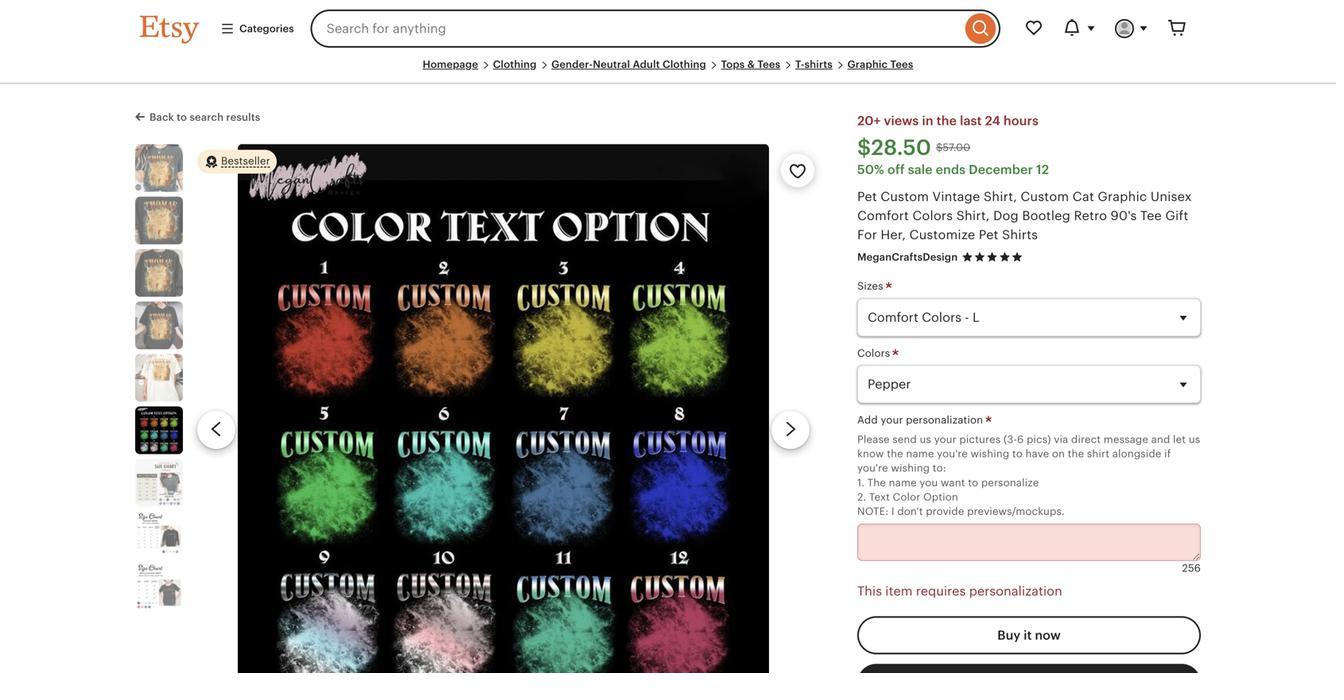 Task type: vqa. For each thing, say whether or not it's contained in the screenshot.
'Please send us your pictures (3-6 pics) via direct message and let us know the name you're wishing to have on the shirt alongside if you're wishing to: 1. The name you want to personalize 2. Text Color Option NOTE: I don't provide previews/mockups.' on the right bottom of the page
yes



Task type: locate. For each thing, give the bounding box(es) containing it.
text
[[869, 492, 890, 504]]

12
[[1036, 163, 1049, 177]]

tees up views
[[891, 58, 914, 70]]

24
[[985, 114, 1001, 128]]

in
[[922, 114, 934, 128]]

views
[[884, 114, 919, 128]]

1 horizontal spatial graphic
[[1098, 190, 1147, 204]]

us down add your personalization
[[920, 434, 931, 446]]

2 custom from the left
[[1021, 190, 1069, 204]]

know
[[857, 448, 884, 460]]

bestseller
[[221, 155, 270, 167]]

sizes
[[857, 281, 886, 292]]

pet custom vintage shirt custom cat graphic unisex comfort image 4 image
[[135, 302, 183, 349]]

1 horizontal spatial wishing
[[971, 448, 1010, 460]]

shirt,
[[984, 190, 1017, 204], [957, 209, 990, 223]]

pet custom vintage shirt custom cat graphic unisex comfort image 2 image
[[135, 197, 183, 244]]

categories button
[[208, 14, 306, 43]]

buy it now button
[[857, 617, 1201, 655]]

tees right the "&"
[[758, 58, 781, 70]]

0 horizontal spatial custom
[[881, 190, 929, 204]]

graphic up 90's
[[1098, 190, 1147, 204]]

0 horizontal spatial you're
[[857, 463, 888, 475]]

tee
[[1141, 209, 1162, 223]]

tops & tees link
[[721, 58, 781, 70]]

you're up to:
[[937, 448, 968, 460]]

None search field
[[311, 10, 1001, 48]]

name up color
[[889, 477, 917, 489]]

$28.50
[[857, 135, 931, 160]]

pics)
[[1027, 434, 1051, 446]]

pet down dog
[[979, 228, 999, 242]]

1 horizontal spatial custom
[[1021, 190, 1069, 204]]

let
[[1173, 434, 1186, 446]]

1 vertical spatial colors
[[857, 348, 893, 359]]

direct
[[1071, 434, 1101, 446]]

0 horizontal spatial tees
[[758, 58, 781, 70]]

pet custom vintage shirt custom cat graphic unisex comfort image 1 image
[[135, 144, 183, 192]]

20+ views in the last 24 hours
[[857, 114, 1039, 128]]

0 horizontal spatial clothing
[[493, 58, 537, 70]]

0 vertical spatial to
[[177, 112, 187, 123]]

search
[[190, 112, 224, 123]]

categories
[[239, 23, 294, 35]]

90's
[[1111, 209, 1137, 223]]

clothing link
[[493, 58, 537, 70]]

alongside
[[1113, 448, 1162, 460]]

us right let
[[1189, 434, 1201, 446]]

buy it now
[[998, 629, 1061, 643]]

colors down the sizes
[[857, 348, 893, 359]]

shirts
[[805, 58, 833, 70]]

$28.50 $57.00
[[857, 135, 971, 160]]

this item requires personalization alert
[[857, 581, 1201, 603]]

2 tees from the left
[[891, 58, 914, 70]]

results
[[226, 112, 260, 123]]

personalization up pictures
[[906, 414, 983, 426]]

pet custom vintage shirt custom cat graphic unisex comfort image 9 image
[[135, 564, 183, 612]]

last
[[960, 114, 982, 128]]

tees
[[758, 58, 781, 70], [891, 58, 914, 70]]

1 horizontal spatial tees
[[891, 58, 914, 70]]

you
[[920, 477, 938, 489]]

name
[[906, 448, 934, 460], [889, 477, 917, 489]]

clothing left the 'gender-'
[[493, 58, 537, 70]]

0 horizontal spatial graphic
[[848, 58, 888, 70]]

custom
[[881, 190, 929, 204], [1021, 190, 1069, 204]]

0 vertical spatial colors
[[913, 209, 953, 223]]

graphic
[[848, 58, 888, 70], [1098, 190, 1147, 204]]

1 horizontal spatial colors
[[913, 209, 953, 223]]

shirt, down 'vintage'
[[957, 209, 990, 223]]

1 vertical spatial graphic
[[1098, 190, 1147, 204]]

to right back
[[177, 112, 187, 123]]

shirt, up dog
[[984, 190, 1017, 204]]

adult
[[633, 58, 660, 70]]

don't
[[898, 506, 923, 518]]

this item requires personalization
[[857, 584, 1062, 599]]

it
[[1024, 629, 1032, 643]]

1 clothing from the left
[[493, 58, 537, 70]]

0 horizontal spatial pet
[[857, 190, 877, 204]]

1 horizontal spatial you're
[[937, 448, 968, 460]]

1 vertical spatial personalization
[[969, 584, 1062, 599]]

your up to:
[[934, 434, 957, 446]]

personalize
[[981, 477, 1039, 489]]

0 vertical spatial your
[[881, 414, 903, 426]]

custom down off
[[881, 190, 929, 204]]

1 us from the left
[[920, 434, 931, 446]]

pet
[[857, 190, 877, 204], [979, 228, 999, 242]]

the right in
[[937, 114, 957, 128]]

1 vertical spatial your
[[934, 434, 957, 446]]

graphic inside pet custom vintage shirt, custom cat graphic unisex comfort colors shirt, dog bootleg retro 90's tee gift for her, customize pet shirts
[[1098, 190, 1147, 204]]

1 horizontal spatial pet
[[979, 228, 999, 242]]

wishing down pictures
[[971, 448, 1010, 460]]

your up send
[[881, 414, 903, 426]]

for
[[857, 228, 877, 242]]

us
[[920, 434, 931, 446], [1189, 434, 1201, 446]]

t-
[[795, 58, 805, 70]]

menu bar
[[140, 57, 1196, 84]]

to
[[177, 112, 187, 123], [1013, 448, 1023, 460], [968, 477, 979, 489]]

colors up the customize
[[913, 209, 953, 223]]

0 vertical spatial you're
[[937, 448, 968, 460]]

personalization inside this item requires personalization alert
[[969, 584, 1062, 599]]

to down 6
[[1013, 448, 1023, 460]]

message
[[1104, 434, 1149, 446]]

0 vertical spatial wishing
[[971, 448, 1010, 460]]

2.
[[857, 492, 866, 504]]

pet custom vintage shirt custom cat graphic unisex comfort image 6 image
[[238, 144, 769, 674], [137, 408, 181, 453]]

0 vertical spatial name
[[906, 448, 934, 460]]

bestseller button
[[197, 149, 277, 174]]

0 horizontal spatial the
[[887, 448, 903, 460]]

gender-neutral adult clothing link
[[552, 58, 706, 70]]

clothing
[[493, 58, 537, 70], [663, 58, 706, 70]]

custom up bootleg
[[1021, 190, 1069, 204]]

1 horizontal spatial your
[[934, 434, 957, 446]]

add your personalization
[[857, 414, 986, 426]]

0 horizontal spatial colors
[[857, 348, 893, 359]]

pet up comfort
[[857, 190, 877, 204]]

0 vertical spatial pet
[[857, 190, 877, 204]]

1 vertical spatial wishing
[[891, 463, 930, 475]]

the
[[868, 477, 886, 489]]

2 horizontal spatial to
[[1013, 448, 1023, 460]]

0 horizontal spatial us
[[920, 434, 931, 446]]

send
[[893, 434, 917, 446]]

graphic tees
[[848, 58, 914, 70]]

1 tees from the left
[[758, 58, 781, 70]]

i
[[892, 506, 895, 518]]

0 vertical spatial graphic
[[848, 58, 888, 70]]

0 horizontal spatial to
[[177, 112, 187, 123]]

personalization up "buy"
[[969, 584, 1062, 599]]

to right want
[[968, 477, 979, 489]]

personalization
[[906, 414, 983, 426], [969, 584, 1062, 599]]

you're down know
[[857, 463, 888, 475]]

0 horizontal spatial wishing
[[891, 463, 930, 475]]

colors inside pet custom vintage shirt, custom cat graphic unisex comfort colors shirt, dog bootleg retro 90's tee gift for her, customize pet shirts
[[913, 209, 953, 223]]

customize
[[910, 228, 975, 242]]

the right on
[[1068, 448, 1084, 460]]

tops & tees
[[721, 58, 781, 70]]

1 vertical spatial you're
[[857, 463, 888, 475]]

off
[[888, 163, 905, 177]]

add
[[857, 414, 878, 426]]

graphic right shirts
[[848, 58, 888, 70]]

name down send
[[906, 448, 934, 460]]

1 horizontal spatial us
[[1189, 434, 1201, 446]]

item
[[886, 584, 913, 599]]

your
[[881, 414, 903, 426], [934, 434, 957, 446]]

pet custom vintage shirt custom cat graphic unisex comfort image 8 image
[[135, 512, 183, 559]]

want
[[941, 477, 965, 489]]

clothing right adult
[[663, 58, 706, 70]]

wishing up you
[[891, 463, 930, 475]]

pet custom vintage shirt, custom cat graphic unisex comfort colors shirt, dog bootleg retro 90's tee gift for her, customize pet shirts
[[857, 190, 1192, 242]]

graphic tees link
[[848, 58, 914, 70]]

colors
[[913, 209, 953, 223], [857, 348, 893, 359]]

categories banner
[[111, 0, 1225, 57]]

the
[[937, 114, 957, 128], [887, 448, 903, 460], [1068, 448, 1084, 460]]

2 vertical spatial to
[[968, 477, 979, 489]]

1 horizontal spatial the
[[937, 114, 957, 128]]

1 vertical spatial shirt,
[[957, 209, 990, 223]]

dog
[[994, 209, 1019, 223]]

0 horizontal spatial your
[[881, 414, 903, 426]]

$57.00
[[936, 142, 971, 154]]

1 horizontal spatial clothing
[[663, 58, 706, 70]]

the down send
[[887, 448, 903, 460]]



Task type: describe. For each thing, give the bounding box(es) containing it.
Add your personalization text field
[[857, 524, 1201, 562]]

buy
[[998, 629, 1021, 643]]

retro
[[1074, 209, 1107, 223]]

&
[[748, 58, 755, 70]]

shirts
[[1002, 228, 1038, 242]]

pet custom vintage shirt custom cat graphic unisex comfort image 5 image
[[135, 354, 183, 402]]

homepage
[[423, 58, 478, 70]]

via
[[1054, 434, 1069, 446]]

please send us your pictures (3-6 pics) via direct message and let us know the name you're wishing to have on the shirt alongside if you're wishing to: 1. the name you want to personalize 2. text color option note: i don't provide previews/mockups.
[[857, 434, 1201, 518]]

sale
[[908, 163, 933, 177]]

now
[[1035, 629, 1061, 643]]

provide
[[926, 506, 964, 518]]

256
[[1182, 563, 1201, 575]]

back
[[150, 112, 174, 123]]

comfort
[[857, 209, 909, 223]]

have
[[1026, 448, 1049, 460]]

vintage
[[933, 190, 980, 204]]

please
[[857, 434, 890, 446]]

20+
[[857, 114, 881, 128]]

gender-
[[552, 58, 593, 70]]

Search for anything text field
[[311, 10, 962, 48]]

1.
[[857, 477, 865, 489]]

menu bar containing homepage
[[140, 57, 1196, 84]]

0 horizontal spatial pet custom vintage shirt custom cat graphic unisex comfort image 6 image
[[137, 408, 181, 453]]

pet custom vintage shirt custom cat graphic unisex comfort image 7 image
[[135, 459, 183, 507]]

tops
[[721, 58, 745, 70]]

1 vertical spatial pet
[[979, 228, 999, 242]]

1 vertical spatial name
[[889, 477, 917, 489]]

this
[[857, 584, 882, 599]]

1 custom from the left
[[881, 190, 929, 204]]

t-shirts
[[795, 58, 833, 70]]

ends
[[936, 163, 966, 177]]

gender-neutral adult clothing
[[552, 58, 706, 70]]

1 horizontal spatial pet custom vintage shirt custom cat graphic unisex comfort image 6 image
[[238, 144, 769, 674]]

bootleg
[[1022, 209, 1071, 223]]

previews/mockups.
[[967, 506, 1065, 518]]

her,
[[881, 228, 906, 242]]

2 us from the left
[[1189, 434, 1201, 446]]

your inside please send us your pictures (3-6 pics) via direct message and let us know the name you're wishing to have on the shirt alongside if you're wishing to: 1. the name you want to personalize 2. text color option note: i don't provide previews/mockups.
[[934, 434, 957, 446]]

(3-
[[1004, 434, 1017, 446]]

1 horizontal spatial to
[[968, 477, 979, 489]]

0 vertical spatial shirt,
[[984, 190, 1017, 204]]

t-shirts link
[[795, 58, 833, 70]]

shirt
[[1087, 448, 1110, 460]]

pictures
[[960, 434, 1001, 446]]

2 horizontal spatial the
[[1068, 448, 1084, 460]]

to:
[[933, 463, 946, 475]]

december
[[969, 163, 1033, 177]]

color
[[893, 492, 921, 504]]

50%
[[857, 163, 885, 177]]

pet custom vintage shirt custom cat graphic unisex comfort image 3 image
[[135, 249, 183, 297]]

homepage link
[[423, 58, 478, 70]]

2 clothing from the left
[[663, 58, 706, 70]]

if
[[1165, 448, 1171, 460]]

note:
[[857, 506, 889, 518]]

50% off sale ends december 12
[[857, 163, 1049, 177]]

megancraftsdesign
[[857, 251, 958, 263]]

and
[[1151, 434, 1170, 446]]

none search field inside "categories" banner
[[311, 10, 1001, 48]]

6
[[1017, 434, 1024, 446]]

unisex
[[1151, 190, 1192, 204]]

on
[[1052, 448, 1065, 460]]

0 vertical spatial personalization
[[906, 414, 983, 426]]

neutral
[[593, 58, 630, 70]]

megancraftsdesign link
[[857, 251, 958, 263]]

requires
[[916, 584, 966, 599]]

option
[[923, 492, 958, 504]]

gift
[[1166, 209, 1189, 223]]

cat
[[1073, 190, 1094, 204]]

1 vertical spatial to
[[1013, 448, 1023, 460]]

back to search results
[[150, 112, 260, 123]]

to inside the back to search results link
[[177, 112, 187, 123]]

hours
[[1004, 114, 1039, 128]]

back to search results link
[[135, 108, 260, 125]]



